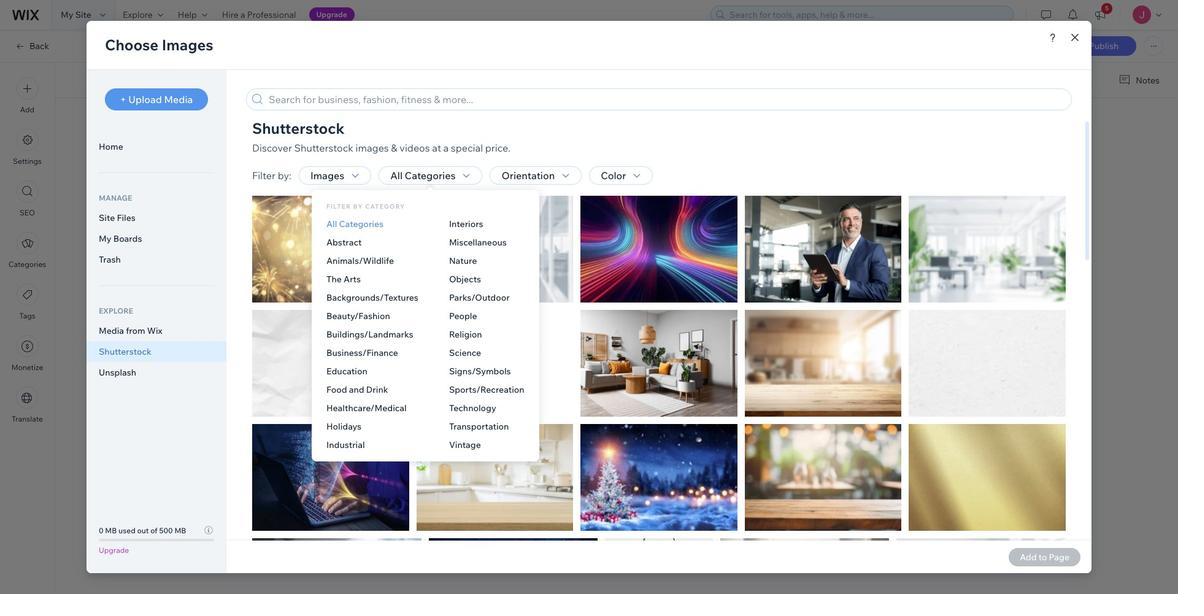 Task type: vqa. For each thing, say whether or not it's contained in the screenshot.
'HOW' inside Behavior Learn how people navigate your site and look for places to increase conversion.
no



Task type: describe. For each thing, give the bounding box(es) containing it.
test test test test testx
[[389, 168, 482, 182]]

paragraph
[[398, 74, 440, 85]]

seo button
[[16, 180, 38, 217]]

tags
[[19, 311, 35, 320]]

notes button
[[1114, 72, 1164, 88]]

paragraph button
[[396, 71, 452, 88]]

monetize
[[11, 363, 43, 372]]

help button
[[171, 0, 215, 29]]

monetize button
[[11, 335, 43, 372]]

publish button
[[1072, 36, 1137, 56]]

preview button
[[1022, 41, 1053, 52]]

add
[[20, 105, 34, 114]]

categories
[[8, 260, 46, 269]]

categories button
[[8, 232, 46, 269]]

tags button
[[16, 284, 38, 320]]

test
[[389, 168, 405, 182]]

hire
[[222, 9, 239, 20]]

Add a Catchy Title text field
[[389, 114, 830, 136]]

settings button
[[13, 129, 42, 166]]

translate
[[12, 414, 43, 423]]



Task type: locate. For each thing, give the bounding box(es) containing it.
hire a professional link
[[215, 0, 304, 29]]

upgrade button
[[309, 7, 355, 22]]

explore
[[123, 9, 153, 20]]

2 horizontal spatial test
[[444, 168, 459, 182]]

my site
[[61, 9, 91, 20]]

help
[[178, 9, 197, 20]]

publish
[[1089, 41, 1119, 52]]

testx
[[462, 168, 482, 182]]

seo
[[20, 208, 35, 217]]

hire a professional
[[222, 9, 296, 20]]

1 test from the left
[[409, 168, 423, 182]]

back button
[[15, 41, 49, 52]]

5
[[1105, 4, 1109, 12]]

back
[[29, 41, 49, 52]]

test
[[409, 168, 423, 182], [427, 168, 441, 182], [444, 168, 459, 182]]

notes
[[1136, 75, 1160, 86]]

upgrade
[[316, 10, 347, 19]]

a
[[241, 9, 245, 20]]

preview
[[1022, 41, 1053, 52]]

3 test from the left
[[444, 168, 459, 182]]

menu
[[0, 70, 55, 431]]

5 button
[[1087, 0, 1114, 29]]

settings
[[13, 157, 42, 166]]

professional
[[247, 9, 296, 20]]

Search for tools, apps, help & more... field
[[726, 6, 1010, 23]]

site
[[75, 9, 91, 20]]

my
[[61, 9, 73, 20]]

1 horizontal spatial test
[[427, 168, 441, 182]]

translate button
[[12, 387, 43, 423]]

add button
[[16, 77, 38, 114]]

menu containing add
[[0, 70, 55, 431]]

0 horizontal spatial test
[[409, 168, 423, 182]]

2 test from the left
[[427, 168, 441, 182]]



